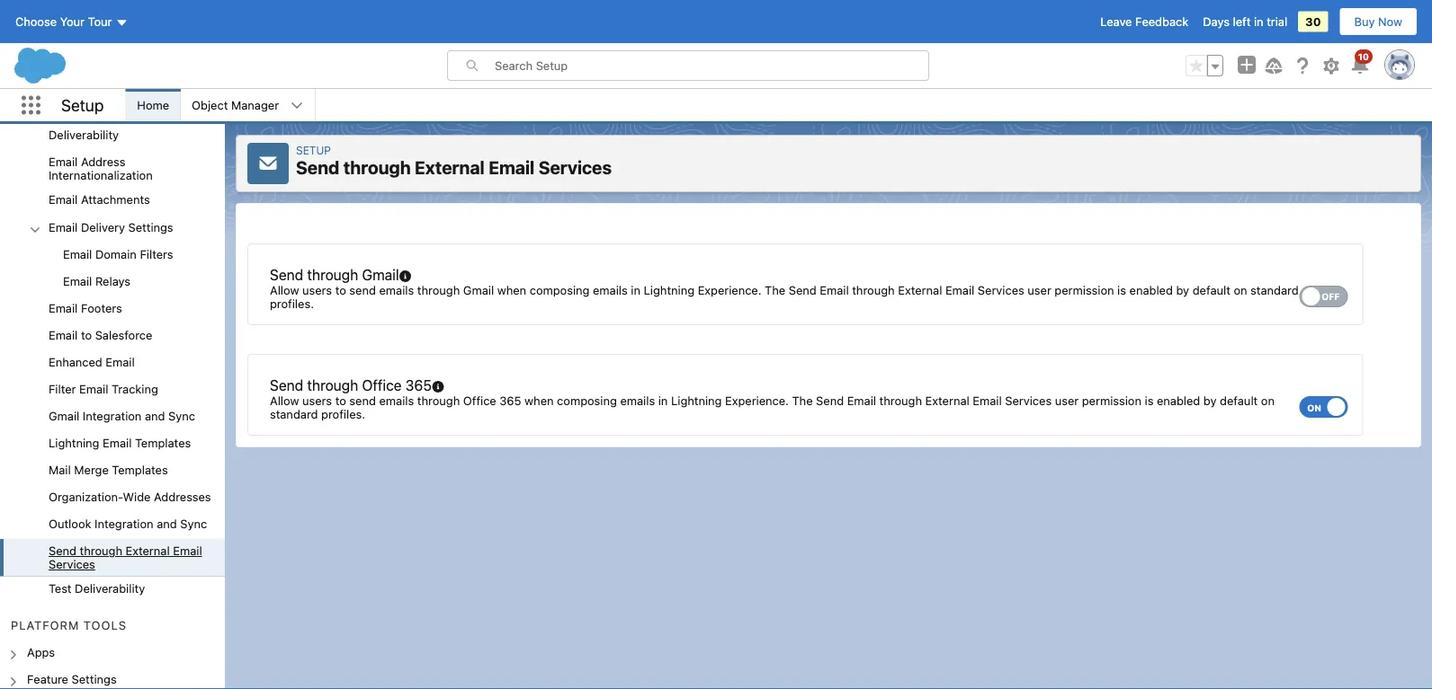 Task type: locate. For each thing, give the bounding box(es) containing it.
apps
[[27, 646, 55, 659]]

2 horizontal spatial in
[[1254, 15, 1264, 28]]

setup link
[[296, 144, 331, 157]]

0 vertical spatial composing
[[530, 283, 590, 297]]

0 vertical spatial allow
[[270, 283, 299, 297]]

2 send from the top
[[349, 394, 376, 408]]

salesforce
[[95, 328, 152, 342]]

to for send through office 365
[[335, 394, 346, 408]]

1 vertical spatial permission
[[1082, 394, 1142, 408]]

1 vertical spatial setup
[[296, 144, 331, 157]]

default inside the allow users to send emails through office 365 when composing emails in lightning experience. the send email through external email services user permission is enabled by default on standard profiles.
[[1220, 394, 1258, 408]]

1 vertical spatial in
[[631, 283, 641, 297]]

0 vertical spatial and
[[145, 410, 165, 423]]

0 horizontal spatial profiles.
[[270, 297, 314, 310]]

your
[[60, 15, 85, 28]]

2 vertical spatial lightning
[[49, 437, 99, 450]]

integration
[[83, 410, 142, 423], [95, 518, 153, 531]]

1 vertical spatial lightning
[[671, 394, 722, 408]]

allow inside the allow users to send emails through office 365 when composing emails in lightning experience. the send email through external email services user permission is enabled by default on standard profiles.
[[270, 394, 299, 408]]

user inside the allow users to send emails through office 365 when composing emails in lightning experience. the send email through external email services user permission is enabled by default on standard profiles.
[[1055, 394, 1079, 408]]

0 vertical spatial setup
[[61, 96, 104, 115]]

setup
[[61, 96, 104, 115], [296, 144, 331, 157]]

user inside allow users to send emails through gmail when composing emails in lightning experience. the send email through external email services user permission is enabled by default on standard profiles.
[[1028, 283, 1051, 297]]

in inside allow users to send emails through gmail when composing emails in lightning experience. the send email through external email services user permission is enabled by default on standard profiles.
[[631, 283, 641, 297]]

deliverability down send through external email services tree item
[[75, 583, 145, 596]]

standard inside the allow users to send emails through office 365 when composing emails in lightning experience. the send email through external email services user permission is enabled by default on standard profiles.
[[270, 408, 318, 421]]

through
[[343, 157, 411, 178], [307, 266, 358, 283], [417, 283, 460, 297], [852, 283, 895, 297], [307, 377, 358, 394], [417, 394, 460, 408], [879, 394, 922, 408], [80, 545, 122, 558]]

users inside the allow users to send emails through office 365 when composing emails in lightning experience. the send email through external email services user permission is enabled by default on standard profiles.
[[302, 394, 332, 408]]

0 vertical spatial lightning
[[644, 283, 695, 297]]

allow users to send emails through office 365 when composing emails in lightning experience. the send email through external email services user permission is enabled by default on standard profiles.
[[270, 394, 1275, 421]]

permission
[[1055, 283, 1114, 297], [1082, 394, 1142, 408]]

templates down the gmail integration and sync link
[[135, 437, 191, 450]]

services inside allow users to send emails through gmail when composing emails in lightning experience. the send email through external email services user permission is enabled by default on standard profiles.
[[978, 283, 1024, 297]]

by
[[1176, 283, 1189, 297], [1204, 394, 1217, 408]]

the inside allow users to send emails through gmail when composing emails in lightning experience. the send email through external email services user permission is enabled by default on standard profiles.
[[765, 283, 785, 297]]

send through gmail
[[270, 266, 399, 283]]

services inside send through external email services
[[49, 558, 95, 572]]

1 vertical spatial allow
[[270, 394, 299, 408]]

0 vertical spatial user
[[1028, 283, 1051, 297]]

integration for gmail
[[83, 410, 142, 423]]

0 vertical spatial on
[[1234, 283, 1247, 297]]

email inside email footers link
[[49, 301, 78, 315]]

services inside the allow users to send emails through office 365 when composing emails in lightning experience. the send email through external email services user permission is enabled by default on standard profiles.
[[1005, 394, 1052, 408]]

deliverability
[[49, 128, 119, 142], [75, 583, 145, 596]]

email inside lightning email templates link
[[103, 437, 132, 450]]

0 horizontal spatial user
[[1028, 283, 1051, 297]]

deliverability up 'address'
[[49, 128, 119, 142]]

10
[[1358, 51, 1369, 62]]

integration down organization-wide addresses link
[[95, 518, 153, 531]]

2 vertical spatial to
[[335, 394, 346, 408]]

group containing deliverability
[[0, 0, 225, 604]]

to inside allow users to send emails through gmail when composing emails in lightning experience. the send email through external email services user permission is enabled by default on standard profiles.
[[335, 283, 346, 297]]

sync
[[168, 410, 195, 423], [180, 518, 207, 531]]

0 horizontal spatial the
[[765, 283, 785, 297]]

filters
[[140, 247, 173, 261]]

sync down addresses
[[180, 518, 207, 531]]

1 vertical spatial standard
[[270, 408, 318, 421]]

1 horizontal spatial 365
[[500, 394, 521, 408]]

sync for gmail integration and sync
[[168, 410, 195, 423]]

templates up wide
[[112, 464, 168, 477]]

gmail
[[362, 266, 399, 283], [463, 283, 494, 297], [49, 410, 79, 423]]

experience. inside the allow users to send emails through office 365 when composing emails in lightning experience. the send email through external email services user permission is enabled by default on standard profiles.
[[725, 394, 789, 408]]

1 vertical spatial by
[[1204, 394, 1217, 408]]

1 horizontal spatial on
[[1261, 394, 1275, 408]]

1 vertical spatial enabled
[[1157, 394, 1200, 408]]

platform tools
[[11, 619, 127, 633]]

0 vertical spatial is
[[1117, 283, 1126, 297]]

organization-wide addresses link
[[49, 491, 211, 507]]

email to salesforce
[[49, 328, 152, 342]]

send inside allow users to send emails through gmail when composing emails in lightning experience. the send email through external email services user permission is enabled by default on standard profiles.
[[789, 283, 817, 297]]

lightning inside group
[[49, 437, 99, 450]]

on
[[1234, 283, 1247, 297], [1261, 394, 1275, 408]]

send through external email services
[[49, 545, 202, 572]]

0 vertical spatial default
[[1193, 283, 1230, 297]]

1 vertical spatial the
[[792, 394, 813, 408]]

emails
[[379, 283, 414, 297], [593, 283, 628, 297], [379, 394, 414, 408], [620, 394, 655, 408]]

1 horizontal spatial profiles.
[[321, 408, 365, 421]]

0 horizontal spatial setup
[[61, 96, 104, 115]]

1 allow from the top
[[270, 283, 299, 297]]

1 vertical spatial settings
[[72, 673, 117, 686]]

0 vertical spatial enabled
[[1129, 283, 1173, 297]]

1 users from the top
[[302, 283, 332, 297]]

deliverability link
[[49, 128, 119, 145]]

1 vertical spatial when
[[525, 394, 554, 408]]

enabled
[[1129, 283, 1173, 297], [1157, 394, 1200, 408]]

1 horizontal spatial gmail
[[362, 266, 399, 283]]

and down tracking
[[145, 410, 165, 423]]

1 horizontal spatial is
[[1145, 394, 1154, 408]]

1 vertical spatial experience.
[[725, 394, 789, 408]]

email inside "email address internationalization"
[[49, 155, 78, 169]]

integration for outlook
[[95, 518, 153, 531]]

choose your tour button
[[14, 7, 129, 36]]

1 vertical spatial templates
[[112, 464, 168, 477]]

and for gmail integration and sync
[[145, 410, 165, 423]]

and
[[145, 410, 165, 423], [157, 518, 177, 531]]

0 vertical spatial templates
[[135, 437, 191, 450]]

is
[[1117, 283, 1126, 297], [1145, 394, 1154, 408]]

0 vertical spatial standard
[[1251, 283, 1299, 297]]

1 horizontal spatial user
[[1055, 394, 1079, 408]]

1 vertical spatial and
[[157, 518, 177, 531]]

lightning
[[644, 283, 695, 297], [671, 394, 722, 408], [49, 437, 99, 450]]

email footers link
[[49, 301, 122, 318]]

experience. inside allow users to send emails through gmail when composing emails in lightning experience. the send email through external email services user permission is enabled by default on standard profiles.
[[698, 283, 761, 297]]

1 vertical spatial users
[[302, 394, 332, 408]]

1 vertical spatial default
[[1220, 394, 1258, 408]]

to
[[335, 283, 346, 297], [81, 328, 92, 342], [335, 394, 346, 408]]

trial
[[1267, 15, 1287, 28]]

1 horizontal spatial settings
[[128, 220, 173, 234]]

0 vertical spatial to
[[335, 283, 346, 297]]

is inside the allow users to send emails through office 365 when composing emails in lightning experience. the send email through external email services user permission is enabled by default on standard profiles.
[[1145, 394, 1154, 408]]

templates
[[135, 437, 191, 450], [112, 464, 168, 477]]

send
[[349, 283, 376, 297], [349, 394, 376, 408]]

to inside the allow users to send emails through office 365 when composing emails in lightning experience. the send email through external email services user permission is enabled by default on standard profiles.
[[335, 394, 346, 408]]

settings up filters
[[128, 220, 173, 234]]

0 vertical spatial sync
[[168, 410, 195, 423]]

services
[[538, 157, 612, 178], [978, 283, 1024, 297], [1005, 394, 1052, 408], [49, 558, 95, 572]]

integration down filter email tracking link at the left bottom of page
[[83, 410, 142, 423]]

by inside the allow users to send emails through office 365 when composing emails in lightning experience. the send email through external email services user permission is enabled by default on standard profiles.
[[1204, 394, 1217, 408]]

default inside allow users to send emails through gmail when composing emails in lightning experience. the send email through external email services user permission is enabled by default on standard profiles.
[[1193, 283, 1230, 297]]

setup for setup send through external email services
[[296, 144, 331, 157]]

allow inside allow users to send emails through gmail when composing emails in lightning experience. the send email through external email services user permission is enabled by default on standard profiles.
[[270, 283, 299, 297]]

external inside allow users to send emails through gmail when composing emails in lightning experience. the send email through external email services user permission is enabled by default on standard profiles.
[[898, 283, 942, 297]]

0 vertical spatial send
[[349, 283, 376, 297]]

settings
[[128, 220, 173, 234], [72, 673, 117, 686]]

0 vertical spatial settings
[[128, 220, 173, 234]]

outlook
[[49, 518, 91, 531]]

in inside the allow users to send emails through office 365 when composing emails in lightning experience. the send email through external email services user permission is enabled by default on standard profiles.
[[658, 394, 668, 408]]

1 vertical spatial deliverability
[[75, 583, 145, 596]]

1 vertical spatial on
[[1261, 394, 1275, 408]]

external inside send through external email services
[[126, 545, 170, 558]]

composing inside the allow users to send emails through office 365 when composing emails in lightning experience. the send email through external email services user permission is enabled by default on standard profiles.
[[557, 394, 617, 408]]

1 vertical spatial sync
[[180, 518, 207, 531]]

1 horizontal spatial by
[[1204, 394, 1217, 408]]

days
[[1203, 15, 1230, 28]]

0 vertical spatial by
[[1176, 283, 1189, 297]]

gmail inside allow users to send emails through gmail when composing emails in lightning experience. the send email through external email services user permission is enabled by default on standard profiles.
[[463, 283, 494, 297]]

send inside the allow users to send emails through office 365 when composing emails in lightning experience. the send email through external email services user permission is enabled by default on standard profiles.
[[349, 394, 376, 408]]

group
[[0, 0, 225, 604], [1186, 55, 1223, 76], [0, 242, 225, 296]]

users inside allow users to send emails through gmail when composing emails in lightning experience. the send email through external email services user permission is enabled by default on standard profiles.
[[302, 283, 332, 297]]

2 allow from the top
[[270, 394, 299, 408]]

0 horizontal spatial standard
[[270, 408, 318, 421]]

0 vertical spatial permission
[[1055, 283, 1114, 297]]

and down addresses
[[157, 518, 177, 531]]

standard inside allow users to send emails through gmail when composing emails in lightning experience. the send email through external email services user permission is enabled by default on standard profiles.
[[1251, 283, 1299, 297]]

0 vertical spatial experience.
[[698, 283, 761, 297]]

gmail integration and sync
[[49, 410, 195, 423]]

buy now button
[[1339, 7, 1418, 36]]

setup inside setup send through external email services
[[296, 144, 331, 157]]

0 vertical spatial users
[[302, 283, 332, 297]]

1 horizontal spatial in
[[658, 394, 668, 408]]

standard
[[1251, 283, 1299, 297], [270, 408, 318, 421]]

email relays
[[63, 274, 131, 288]]

2 vertical spatial in
[[658, 394, 668, 408]]

object manager link
[[181, 89, 290, 121]]

0 vertical spatial profiles.
[[270, 297, 314, 310]]

feature settings link
[[27, 673, 117, 689]]

0 horizontal spatial settings
[[72, 673, 117, 686]]

1 vertical spatial user
[[1055, 394, 1079, 408]]

email inside 'email domain filters' link
[[63, 247, 92, 261]]

1 vertical spatial is
[[1145, 394, 1154, 408]]

composing
[[530, 283, 590, 297], [557, 394, 617, 408]]

1 vertical spatial integration
[[95, 518, 153, 531]]

0 vertical spatial when
[[497, 283, 526, 297]]

enhanced
[[49, 355, 102, 369]]

through inside send through external email services
[[80, 545, 122, 558]]

enabled inside the allow users to send emails through office 365 when composing emails in lightning experience. the send email through external email services user permission is enabled by default on standard profiles.
[[1157, 394, 1200, 408]]

and for outlook integration and sync
[[157, 518, 177, 531]]

0 horizontal spatial is
[[1117, 283, 1126, 297]]

mail merge templates
[[49, 464, 168, 477]]

email delivery settings tree item
[[0, 215, 225, 296]]

user
[[1028, 283, 1051, 297], [1055, 394, 1079, 408]]

1 vertical spatial to
[[81, 328, 92, 342]]

allow
[[270, 283, 299, 297], [270, 394, 299, 408]]

tools
[[84, 619, 127, 633]]

send for gmail
[[349, 283, 376, 297]]

profiles. down send through office 365
[[321, 408, 365, 421]]

allow for send through gmail
[[270, 283, 299, 297]]

email
[[49, 155, 78, 169], [489, 157, 535, 178], [49, 193, 78, 207], [49, 220, 78, 234], [63, 247, 92, 261], [63, 274, 92, 288], [820, 283, 849, 297], [945, 283, 975, 297], [49, 301, 78, 315], [49, 328, 78, 342], [106, 355, 135, 369], [79, 383, 108, 396], [847, 394, 876, 408], [973, 394, 1002, 408], [103, 437, 132, 450], [173, 545, 202, 558]]

the
[[765, 283, 785, 297], [792, 394, 813, 408]]

email inside email attachments link
[[49, 193, 78, 207]]

templates for lightning email templates
[[135, 437, 191, 450]]

experience.
[[698, 283, 761, 297], [725, 394, 789, 408]]

0 horizontal spatial by
[[1176, 283, 1189, 297]]

0 vertical spatial the
[[765, 283, 785, 297]]

gmail integration and sync link
[[49, 410, 195, 426]]

2 users from the top
[[302, 394, 332, 408]]

profiles. down send through gmail
[[270, 297, 314, 310]]

2 horizontal spatial gmail
[[463, 283, 494, 297]]

addresses
[[154, 491, 211, 504]]

tracking
[[112, 383, 158, 396]]

0 vertical spatial integration
[[83, 410, 142, 423]]

send inside send through external email services
[[49, 545, 76, 558]]

services inside setup send through external email services
[[538, 157, 612, 178]]

sync up lightning email templates
[[168, 410, 195, 423]]

send inside allow users to send emails through gmail when composing emails in lightning experience. the send email through external email services user permission is enabled by default on standard profiles.
[[349, 283, 376, 297]]

1 vertical spatial send
[[349, 394, 376, 408]]

feature settings
[[27, 673, 117, 686]]

1 send from the top
[[349, 283, 376, 297]]

1 horizontal spatial office
[[463, 394, 496, 408]]

1 vertical spatial profiles.
[[321, 408, 365, 421]]

home link
[[126, 89, 180, 121]]

1 horizontal spatial standard
[[1251, 283, 1299, 297]]

settings right feature
[[72, 673, 117, 686]]

0 horizontal spatial on
[[1234, 283, 1247, 297]]

office inside the allow users to send emails through office 365 when composing emails in lightning experience. the send email through external email services user permission is enabled by default on standard profiles.
[[463, 394, 496, 408]]

settings inside tree item
[[128, 220, 173, 234]]

1 horizontal spatial setup
[[296, 144, 331, 157]]

0 horizontal spatial in
[[631, 283, 641, 297]]

1 vertical spatial composing
[[557, 394, 617, 408]]

1 horizontal spatial the
[[792, 394, 813, 408]]

domain
[[95, 247, 137, 261]]

email inside filter email tracking link
[[79, 383, 108, 396]]

now
[[1378, 15, 1402, 28]]

mail
[[49, 464, 71, 477]]



Task type: vqa. For each thing, say whether or not it's contained in the screenshot.
THE EMAIL FOOTERS link
yes



Task type: describe. For each thing, give the bounding box(es) containing it.
outlook integration and sync link
[[49, 518, 207, 534]]

filter email tracking link
[[49, 383, 158, 399]]

0 vertical spatial in
[[1254, 15, 1264, 28]]

on inside allow users to send emails through gmail when composing emails in lightning experience. the send email through external email services user permission is enabled by default on standard profiles.
[[1234, 283, 1247, 297]]

apps link
[[27, 646, 55, 662]]

email to salesforce link
[[49, 328, 152, 345]]

platform
[[11, 619, 79, 633]]

permission inside the allow users to send emails through office 365 when composing emails in lightning experience. the send email through external email services user permission is enabled by default on standard profiles.
[[1082, 394, 1142, 408]]

email domain filters link
[[63, 247, 173, 263]]

filter email tracking
[[49, 383, 158, 396]]

leave feedback link
[[1100, 15, 1189, 28]]

email inside email delivery settings link
[[49, 220, 78, 234]]

test deliverability
[[49, 583, 145, 596]]

0 horizontal spatial 365
[[405, 377, 432, 394]]

choose
[[15, 15, 57, 28]]

email inside email relays link
[[63, 274, 92, 288]]

enhanced email link
[[49, 355, 135, 372]]

when inside allow users to send emails through gmail when composing emails in lightning experience. the send email through external email services user permission is enabled by default on standard profiles.
[[497, 283, 526, 297]]

send for office
[[349, 394, 376, 408]]

footers
[[81, 301, 122, 315]]

is inside allow users to send emails through gmail when composing emails in lightning experience. the send email through external email services user permission is enabled by default on standard profiles.
[[1117, 283, 1126, 297]]

email relays link
[[63, 274, 131, 291]]

email inside enhanced email link
[[106, 355, 135, 369]]

feedback
[[1135, 15, 1189, 28]]

365 inside the allow users to send emails through office 365 when composing emails in lightning experience. the send email through external email services user permission is enabled by default on standard profiles.
[[500, 394, 521, 408]]

sync for outlook integration and sync
[[180, 518, 207, 531]]

relays
[[95, 274, 131, 288]]

templates for mail merge templates
[[112, 464, 168, 477]]

send through external email services tree item
[[0, 539, 225, 577]]

filter
[[49, 383, 76, 396]]

leave
[[1100, 15, 1132, 28]]

email inside email to salesforce link
[[49, 328, 78, 342]]

on inside the allow users to send emails through office 365 when composing emails in lightning experience. the send email through external email services user permission is enabled by default on standard profiles.
[[1261, 394, 1275, 408]]

tour
[[88, 15, 112, 28]]

0 horizontal spatial gmail
[[49, 410, 79, 423]]

permission inside allow users to send emails through gmail when composing emails in lightning experience. the send email through external email services user permission is enabled by default on standard profiles.
[[1055, 283, 1114, 297]]

email footers
[[49, 301, 122, 315]]

mail merge templates link
[[49, 464, 168, 480]]

delivery
[[81, 220, 125, 234]]

choose your tour
[[15, 15, 112, 28]]

0 vertical spatial deliverability
[[49, 128, 119, 142]]

Search Setup text field
[[495, 51, 928, 80]]

email domain filters
[[63, 247, 173, 261]]

attachments
[[81, 193, 150, 207]]

lightning email templates
[[49, 437, 191, 450]]

email inside send through external email services
[[173, 545, 202, 558]]

object manager
[[192, 99, 279, 112]]

when inside the allow users to send emails through office 365 when composing emails in lightning experience. the send email through external email services user permission is enabled by default on standard profiles.
[[525, 394, 554, 408]]

enabled inside allow users to send emails through gmail when composing emails in lightning experience. the send email through external email services user permission is enabled by default on standard profiles.
[[1129, 283, 1173, 297]]

outlook integration and sync
[[49, 518, 207, 531]]

leave feedback
[[1100, 15, 1189, 28]]

users for office
[[302, 394, 332, 408]]

buy
[[1354, 15, 1375, 28]]

send inside the allow users to send emails through office 365 when composing emails in lightning experience. the send email through external email services user permission is enabled by default on standard profiles.
[[816, 394, 844, 408]]

manager
[[231, 99, 279, 112]]

home
[[137, 99, 169, 112]]

internationalization
[[49, 169, 153, 182]]

allow users to send emails through gmail when composing emails in lightning experience. the send email through external email services user permission is enabled by default on standard profiles.
[[270, 283, 1299, 310]]

external inside the allow users to send emails through office 365 when composing emails in lightning experience. the send email through external email services user permission is enabled by default on standard profiles.
[[925, 394, 970, 408]]

address
[[81, 155, 125, 169]]

email inside setup send through external email services
[[489, 157, 535, 178]]

group containing email domain filters
[[0, 242, 225, 296]]

organization-
[[49, 491, 123, 504]]

30
[[1305, 15, 1321, 28]]

email delivery settings
[[49, 220, 173, 234]]

profiles. inside allow users to send emails through gmail when composing emails in lightning experience. the send email through external email services user permission is enabled by default on standard profiles.
[[270, 297, 314, 310]]

to for send through gmail
[[335, 283, 346, 297]]

email delivery settings link
[[49, 220, 173, 236]]

allow for send through office 365
[[270, 394, 299, 408]]

email address internationalization link
[[49, 155, 225, 182]]

to inside group
[[81, 328, 92, 342]]

composing inside allow users to send emails through gmail when composing emails in lightning experience. the send email through external email services user permission is enabled by default on standard profiles.
[[530, 283, 590, 297]]

lightning inside allow users to send emails through gmail when composing emails in lightning experience. the send email through external email services user permission is enabled by default on standard profiles.
[[644, 283, 695, 297]]

organization-wide addresses
[[49, 491, 211, 504]]

send through external email services link
[[49, 545, 225, 572]]

email attachments link
[[49, 193, 150, 209]]

left
[[1233, 15, 1251, 28]]

enhanced email
[[49, 355, 135, 369]]

users for gmail
[[302, 283, 332, 297]]

through inside setup send through external email services
[[343, 157, 411, 178]]

profiles. inside the allow users to send emails through office 365 when composing emails in lightning experience. the send email through external email services user permission is enabled by default on standard profiles.
[[321, 408, 365, 421]]

lightning inside the allow users to send emails through office 365 when composing emails in lightning experience. the send email through external email services user permission is enabled by default on standard profiles.
[[671, 394, 722, 408]]

email attachments
[[49, 193, 150, 207]]

the inside the allow users to send emails through office 365 when composing emails in lightning experience. the send email through external email services user permission is enabled by default on standard profiles.
[[792, 394, 813, 408]]

test deliverability link
[[49, 583, 145, 599]]

email address internationalization
[[49, 155, 153, 182]]

external inside setup send through external email services
[[415, 157, 485, 178]]

days left in trial
[[1203, 15, 1287, 28]]

feature
[[27, 673, 68, 686]]

lightning email templates link
[[49, 437, 191, 453]]

10 button
[[1349, 49, 1373, 76]]

by inside allow users to send emails through gmail when composing emails in lightning experience. the send email through external email services user permission is enabled by default on standard profiles.
[[1176, 283, 1189, 297]]

wide
[[123, 491, 151, 504]]

send inside setup send through external email services
[[296, 157, 339, 178]]

buy now
[[1354, 15, 1402, 28]]

setup send through external email services
[[296, 144, 612, 178]]

object
[[192, 99, 228, 112]]

0 horizontal spatial office
[[362, 377, 402, 394]]

setup for setup
[[61, 96, 104, 115]]

send through office 365
[[270, 377, 432, 394]]

merge
[[74, 464, 109, 477]]

test
[[49, 583, 72, 596]]



